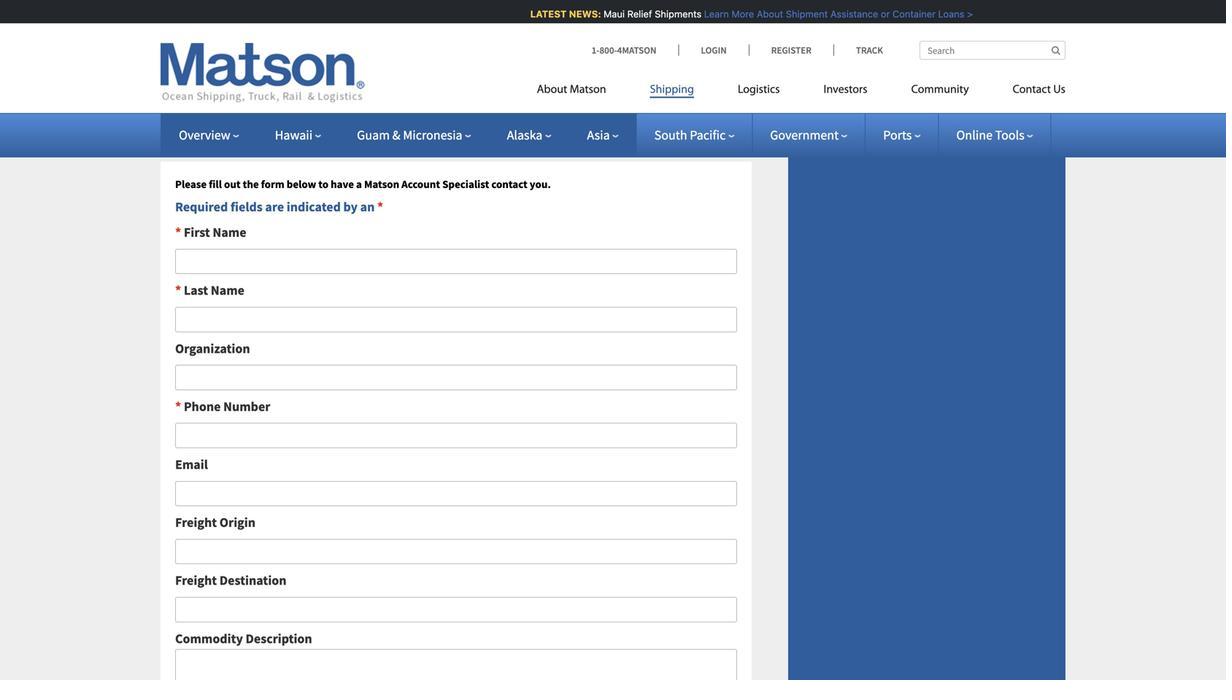 Task type: vqa. For each thing, say whether or not it's contained in the screenshot.
military
no



Task type: describe. For each thing, give the bounding box(es) containing it.
1- down news:
[[592, 44, 600, 56]]

account
[[402, 177, 440, 191]]

(877-678-7447) link
[[247, 51, 329, 67]]

alaskacs@matson.com link
[[161, 72, 287, 88]]

800-
[[600, 44, 617, 56]]

are
[[265, 199, 284, 215]]

please fill out the form below to have a matson account specialist contact you.
[[175, 177, 551, 191]]

asia inside alaska, alaska – asia service inquiries: 1-877-678-ship (877-678-7447) alaskacs@matson.com
[[255, 30, 279, 46]]

–
[[246, 30, 252, 46]]

china service inquiries: 1-877-china-02 (877-244-6202)
[[161, 108, 331, 145]]

alaska inside alaska, alaska – asia service inquiries: 1-877-678-ship (877-678-7447) alaskacs@matson.com
[[205, 30, 243, 46]]

blue matson logo with ocean, shipping, truck, rail and logistics written beneath it. image
[[161, 43, 365, 103]]

* phone number
[[175, 399, 270, 415]]

pacific
[[690, 127, 726, 143]]

contact us
[[1013, 84, 1066, 96]]

4matson
[[617, 44, 656, 56]]

organization
[[175, 341, 250, 357]]

* for first name
[[175, 225, 181, 241]]

have
[[331, 177, 354, 191]]

relief
[[623, 8, 648, 19]]

inquiries: inside china service inquiries: 1-877-china-02 (877-244-6202)
[[240, 108, 295, 124]]

by
[[343, 199, 358, 215]]

Commodity Description text field
[[175, 482, 737, 507]]

an
[[360, 199, 375, 215]]

commodity description
[[175, 631, 312, 648]]

about matson link
[[537, 77, 628, 107]]

online tools link
[[956, 127, 1033, 143]]

latest news: maui relief shipments learn more about shipment assistance or container loans >
[[526, 8, 969, 19]]

china
[[161, 108, 194, 124]]

freight for freight destination
[[175, 573, 217, 589]]

service inside china service inquiries: 1-877-china-02 (877-244-6202)
[[196, 108, 237, 124]]

south pacific
[[654, 127, 726, 143]]

freight for freight origin
[[175, 515, 217, 531]]

investors link
[[802, 77, 889, 107]]

latest
[[526, 8, 563, 19]]

name for * first name
[[213, 225, 246, 241]]

shipping
[[650, 84, 694, 96]]

maui
[[600, 8, 621, 19]]

ship
[[218, 51, 245, 67]]

1 horizontal spatial alaska
[[507, 127, 543, 143]]

&
[[392, 127, 400, 143]]

community
[[911, 84, 969, 96]]

to
[[318, 177, 328, 191]]

overview
[[179, 127, 230, 143]]

south
[[654, 127, 687, 143]]

matson inside top menu navigation
[[570, 84, 606, 96]]

1-800-4matson link
[[592, 44, 678, 56]]

guam & micronesia
[[357, 127, 462, 143]]

the
[[243, 177, 259, 191]]

hawaii
[[275, 127, 312, 143]]

out
[[224, 177, 241, 191]]

guam
[[357, 127, 390, 143]]

1-800-4matson
[[592, 44, 656, 56]]

inquiries: inside alaska, alaska – asia service inquiries: 1-877-678-ship (877-678-7447) alaskacs@matson.com
[[325, 30, 380, 46]]

hawaii link
[[275, 127, 321, 143]]

guam & micronesia link
[[357, 127, 471, 143]]

below
[[287, 177, 316, 191]]

1 horizontal spatial asia
[[587, 127, 610, 143]]

china-
[[195, 129, 234, 145]]

shipment
[[782, 8, 824, 19]]

contact
[[1013, 84, 1051, 96]]

register
[[771, 44, 811, 56]]

shipping link
[[628, 77, 716, 107]]

a
[[356, 177, 362, 191]]

1 678- from the left
[[195, 51, 218, 67]]

please
[[175, 177, 207, 191]]

top menu navigation
[[537, 77, 1066, 107]]

learn more about shipment assistance or container loans > link
[[700, 8, 969, 19]]

fields
[[231, 199, 263, 215]]



Task type: locate. For each thing, give the bounding box(es) containing it.
(877-244-6202) link
[[250, 129, 331, 145]]

about
[[753, 8, 779, 19], [537, 84, 567, 96]]

0 horizontal spatial alaska
[[205, 30, 243, 46]]

asia
[[255, 30, 279, 46], [587, 127, 610, 143]]

* right an
[[377, 199, 383, 215]]

service up 7447)
[[281, 30, 322, 46]]

* left phone
[[175, 399, 181, 415]]

678-
[[195, 51, 218, 67], [275, 51, 299, 67]]

online
[[956, 127, 993, 143]]

(877- inside china service inquiries: 1-877-china-02 (877-244-6202)
[[250, 129, 277, 145]]

name
[[213, 225, 246, 241], [211, 283, 244, 299]]

7447)
[[299, 51, 329, 67]]

asia right –
[[255, 30, 279, 46]]

1-
[[592, 44, 600, 56], [161, 51, 171, 67], [161, 129, 171, 145]]

alaska link
[[507, 127, 551, 143]]

matson down 800-
[[570, 84, 606, 96]]

service
[[281, 30, 322, 46], [196, 108, 237, 124]]

register link
[[749, 44, 833, 56]]

>
[[963, 8, 969, 19]]

0 vertical spatial matson
[[570, 84, 606, 96]]

asia down about matson link
[[587, 127, 610, 143]]

0 horizontal spatial 678-
[[195, 51, 218, 67]]

learn
[[700, 8, 725, 19]]

last
[[184, 283, 208, 299]]

about matson
[[537, 84, 606, 96]]

asia link
[[587, 127, 619, 143]]

email
[[175, 457, 208, 473]]

0 vertical spatial about
[[753, 8, 779, 19]]

overview link
[[179, 127, 239, 143]]

alaskacs@matson.com
[[161, 72, 287, 88]]

freight
[[175, 515, 217, 531], [175, 573, 217, 589]]

0 horizontal spatial service
[[196, 108, 237, 124]]

1 horizontal spatial matson
[[570, 84, 606, 96]]

tools
[[995, 127, 1024, 143]]

1 freight from the top
[[175, 515, 217, 531]]

commodity
[[175, 631, 243, 648]]

244-
[[277, 129, 301, 145]]

assistance
[[827, 8, 874, 19]]

micronesia
[[403, 127, 462, 143]]

1 vertical spatial freight
[[175, 573, 217, 589]]

track link
[[833, 44, 883, 56]]

origin
[[219, 515, 255, 531]]

ports link
[[883, 127, 921, 143]]

None text field
[[175, 249, 737, 275], [175, 307, 737, 333], [175, 249, 737, 275], [175, 307, 737, 333]]

online tools
[[956, 127, 1024, 143]]

logistics link
[[716, 77, 802, 107]]

1- inside alaska, alaska – asia service inquiries: 1-877-678-ship (877-678-7447) alaskacs@matson.com
[[161, 51, 171, 67]]

logistics
[[738, 84, 780, 96]]

0 vertical spatial alaska
[[205, 30, 243, 46]]

name for * last name
[[211, 283, 244, 299]]

0 vertical spatial name
[[213, 225, 246, 241]]

alaska, alaska – asia service inquiries: 1-877-678-ship (877-678-7447) alaskacs@matson.com
[[161, 30, 380, 88]]

search image
[[1052, 46, 1060, 55]]

1 vertical spatial inquiries:
[[240, 108, 295, 124]]

* last name
[[175, 283, 244, 299]]

more
[[728, 8, 750, 19]]

877- down china
[[171, 129, 195, 145]]

you.
[[530, 177, 551, 191]]

1- inside china service inquiries: 1-877-china-02 (877-244-6202)
[[161, 129, 171, 145]]

(877-
[[247, 51, 275, 67], [250, 129, 277, 145]]

Organization text field
[[175, 365, 737, 391]]

investors
[[824, 84, 867, 96]]

required
[[175, 199, 228, 215]]

1 horizontal spatial about
[[753, 8, 779, 19]]

government
[[770, 127, 839, 143]]

2 freight from the top
[[175, 573, 217, 589]]

1- down china
[[161, 129, 171, 145]]

0 horizontal spatial asia
[[255, 30, 279, 46]]

0 horizontal spatial matson
[[364, 177, 399, 191]]

fill
[[209, 177, 222, 191]]

first
[[184, 225, 210, 241]]

1 877- from the top
[[171, 51, 195, 67]]

freight destination
[[175, 573, 287, 589]]

alaska
[[205, 30, 243, 46], [507, 127, 543, 143]]

matson right a
[[364, 177, 399, 191]]

* for last name
[[175, 283, 181, 299]]

number
[[223, 399, 270, 415]]

1 vertical spatial (877-
[[250, 129, 277, 145]]

2 877- from the top
[[171, 129, 195, 145]]

0 vertical spatial freight
[[175, 515, 217, 531]]

None text field
[[175, 423, 737, 449], [175, 540, 737, 565], [175, 598, 737, 623], [175, 650, 737, 681], [175, 423, 737, 449], [175, 540, 737, 565], [175, 598, 737, 623], [175, 650, 737, 681]]

2 678- from the left
[[275, 51, 299, 67]]

877- inside china service inquiries: 1-877-china-02 (877-244-6202)
[[171, 129, 195, 145]]

freight origin
[[175, 515, 255, 531]]

1 horizontal spatial 678-
[[275, 51, 299, 67]]

0 vertical spatial asia
[[255, 30, 279, 46]]

freight left destination
[[175, 573, 217, 589]]

* left last
[[175, 283, 181, 299]]

0 vertical spatial (877-
[[247, 51, 275, 67]]

1 horizontal spatial inquiries:
[[325, 30, 380, 46]]

877- inside alaska, alaska – asia service inquiries: 1-877-678-ship (877-678-7447) alaskacs@matson.com
[[171, 51, 195, 67]]

service up overview link
[[196, 108, 237, 124]]

freight left origin
[[175, 515, 217, 531]]

government link
[[770, 127, 847, 143]]

description
[[246, 631, 312, 648]]

1 vertical spatial matson
[[364, 177, 399, 191]]

Search search field
[[920, 41, 1066, 60]]

1 vertical spatial name
[[211, 283, 244, 299]]

0 vertical spatial inquiries:
[[325, 30, 380, 46]]

inquiries: up 244-
[[240, 108, 295, 124]]

login link
[[678, 44, 749, 56]]

login
[[701, 44, 727, 56]]

1 vertical spatial 877-
[[171, 129, 195, 145]]

track
[[856, 44, 883, 56]]

inquiries:
[[325, 30, 380, 46], [240, 108, 295, 124]]

service inside alaska, alaska – asia service inquiries: 1-877-678-ship (877-678-7447) alaskacs@matson.com
[[281, 30, 322, 46]]

form
[[261, 177, 284, 191]]

* left first
[[175, 225, 181, 241]]

shipments
[[651, 8, 698, 19]]

0 horizontal spatial about
[[537, 84, 567, 96]]

contact
[[491, 177, 528, 191]]

(877- down –
[[247, 51, 275, 67]]

about inside top menu navigation
[[537, 84, 567, 96]]

0 vertical spatial 877-
[[171, 51, 195, 67]]

877- down alaska,
[[171, 51, 195, 67]]

phone
[[184, 399, 221, 415]]

* first name
[[175, 225, 246, 241]]

name right last
[[211, 283, 244, 299]]

contact us link
[[991, 77, 1066, 107]]

1 vertical spatial asia
[[587, 127, 610, 143]]

container
[[889, 8, 932, 19]]

0 vertical spatial service
[[281, 30, 322, 46]]

877-
[[171, 51, 195, 67], [171, 129, 195, 145]]

about up alaska link
[[537, 84, 567, 96]]

or
[[877, 8, 886, 19]]

1- down alaska,
[[161, 51, 171, 67]]

alaska,
[[161, 30, 203, 46]]

loans
[[934, 8, 961, 19]]

name down fields
[[213, 225, 246, 241]]

* for phone number
[[175, 399, 181, 415]]

inquiries: up 7447)
[[325, 30, 380, 46]]

south pacific link
[[654, 127, 734, 143]]

destination
[[219, 573, 287, 589]]

1 vertical spatial about
[[537, 84, 567, 96]]

0 horizontal spatial inquiries:
[[240, 108, 295, 124]]

6202)
[[301, 129, 331, 145]]

(877- inside alaska, alaska – asia service inquiries: 1-877-678-ship (877-678-7447) alaskacs@matson.com
[[247, 51, 275, 67]]

alaska up ship in the left of the page
[[205, 30, 243, 46]]

news:
[[565, 8, 597, 19]]

about right more
[[753, 8, 779, 19]]

1 vertical spatial alaska
[[507, 127, 543, 143]]

(877- right 02
[[250, 129, 277, 145]]

alaska up contact
[[507, 127, 543, 143]]

required fields are indicated by an *
[[175, 199, 383, 215]]

ports
[[883, 127, 912, 143]]

*
[[377, 199, 383, 215], [175, 225, 181, 241], [175, 283, 181, 299], [175, 399, 181, 415]]

1 horizontal spatial service
[[281, 30, 322, 46]]

None search field
[[920, 41, 1066, 60]]

02
[[234, 129, 247, 145]]

1 vertical spatial service
[[196, 108, 237, 124]]



